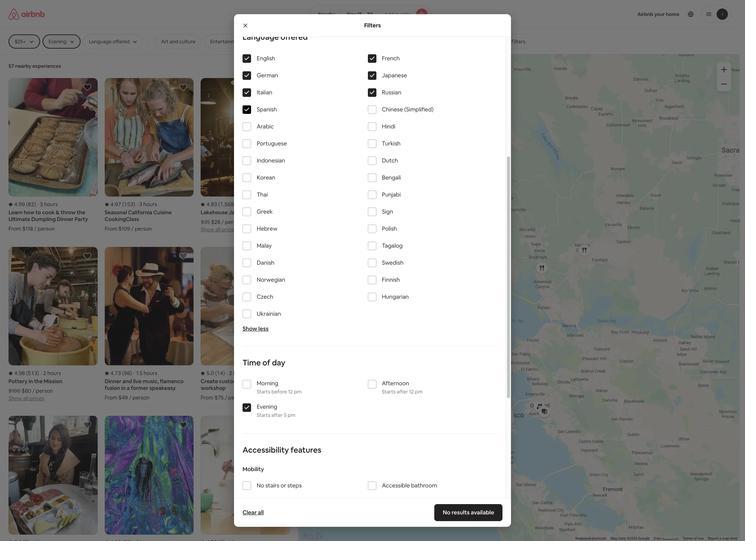 Task type: vqa. For each thing, say whether or not it's contained in the screenshot.
double at the right of the page
no



Task type: locate. For each thing, give the bounding box(es) containing it.
hours
[[44, 201, 58, 208], [143, 201, 157, 208], [244, 201, 258, 208], [47, 370, 61, 377], [144, 370, 157, 377], [233, 370, 247, 377]]

(82)
[[26, 201, 36, 208]]

4.75 out of 5 average rating,  8 reviews image
[[201, 540, 225, 542]]

0 vertical spatial the
[[77, 209, 85, 216]]

person down the mission
[[36, 388, 53, 395]]

1 horizontal spatial the
[[77, 209, 85, 216]]

0 vertical spatial dinner
[[57, 216, 74, 223]]

keyboard shortcuts button
[[576, 537, 607, 542]]

add to wishlist image inside dinner and live music, flamenco fusion in a former speakeasy group
[[179, 252, 188, 261]]

· left 1.5
[[133, 370, 135, 377]]

· for (14)
[[226, 370, 228, 377]]

12 right before
[[288, 389, 293, 395]]

and inside dinner and live music, flamenco fusion in a former speakeasy from $49 / person
[[123, 379, 132, 385]]

add to wishlist image inside pottery in the mission group
[[83, 252, 92, 261]]

evening
[[257, 404, 277, 411]]

2 inside create custom jewelry in a guided workshop group
[[229, 370, 232, 377]]

5.0 (14)
[[207, 370, 225, 377]]

starts inside afternoon starts after 12 pm
[[382, 389, 396, 395]]

1 · 2 hours from the left
[[40, 370, 61, 377]]

cookingclass
[[105, 216, 139, 223]]

morning starts before 12 pm
[[257, 380, 302, 395]]

experiences
[[32, 63, 61, 69]]

· right the (82)
[[37, 201, 39, 208]]

fusion
[[105, 385, 120, 392]]

· 2 hours inside create custom jewelry in a guided workshop group
[[226, 370, 247, 377]]

57
[[9, 63, 14, 69]]

show all prices button inside pottery in the mission group
[[9, 395, 44, 402]]

pm for afternoon
[[415, 389, 423, 395]]

3 up to
[[40, 201, 43, 208]]

2 · 2 hours from the left
[[226, 370, 247, 377]]

0 horizontal spatial in
[[29, 379, 33, 385]]

time
[[243, 358, 261, 368]]

· 3 hours inside "seasonal california cuisine cookingclass" group
[[137, 201, 157, 208]]

1 horizontal spatial 5
[[654, 537, 656, 541]]

· 2 hours up the custom
[[226, 370, 247, 377]]

hours inside pottery in the mission group
[[47, 370, 61, 377]]

/ right $28
[[222, 219, 224, 226]]

of for time
[[263, 358, 270, 368]]

from left $109 on the left
[[105, 226, 117, 232]]

Tours button
[[331, 34, 356, 49]]

· right the (153)
[[137, 201, 138, 208]]

1 horizontal spatial all
[[215, 226, 221, 233]]

in up the $49
[[121, 385, 126, 392]]

person down california
[[135, 226, 152, 232]]

italian
[[257, 89, 272, 96]]

learn how to cook & throw the ultimate dumpling dinner party group
[[9, 78, 98, 232]]

1 vertical spatial show
[[243, 325, 257, 333]]

0 horizontal spatial prices
[[29, 396, 44, 402]]

person inside pottery in the mission $100 $80 / person show all prices
[[36, 388, 53, 395]]

1 horizontal spatial 12
[[409, 389, 414, 395]]

of for terms
[[694, 537, 697, 541]]

from down ultimate
[[9, 226, 21, 232]]

/ right $80
[[32, 388, 35, 395]]

&
[[56, 209, 60, 216]]

person right $75
[[228, 395, 245, 402]]

1 vertical spatial dinner
[[105, 379, 121, 385]]

2 vertical spatial all
[[258, 510, 264, 517]]

0 horizontal spatial the
[[34, 379, 43, 385]]

1.5
[[136, 370, 143, 377]]

cuisine
[[153, 209, 172, 216]]

2 up jazz
[[240, 201, 243, 208]]

person down former
[[132, 395, 150, 402]]

0 horizontal spatial dinner
[[57, 216, 74, 223]]

hours up music,
[[144, 370, 157, 377]]

add to wishlist image inside learn how to cook & throw the ultimate dumpling dinner party group
[[83, 83, 92, 92]]

person down dumpling at left top
[[38, 226, 55, 232]]

and for culture
[[170, 38, 178, 45]]

chinese (simplified)
[[382, 106, 434, 113]]

music,
[[143, 379, 159, 385]]

0 horizontal spatial show
[[9, 396, 22, 402]]

2 vertical spatial show
[[9, 396, 22, 402]]

0 horizontal spatial 3
[[40, 201, 43, 208]]

food and drink
[[258, 38, 292, 45]]

· 3 hours up california
[[137, 201, 157, 208]]

show down $100
[[9, 396, 22, 402]]

0 vertical spatial prices
[[222, 226, 237, 233]]

no stairs or steps
[[257, 483, 302, 490]]

after inside afternoon starts after 12 pm
[[397, 389, 408, 395]]

2 up the custom
[[229, 370, 232, 377]]

1 vertical spatial add to wishlist image
[[83, 422, 92, 430]]

arabic
[[257, 123, 274, 130]]

pm inside afternoon starts after 12 pm
[[415, 389, 423, 395]]

1 horizontal spatial show
[[201, 226, 214, 233]]

0 horizontal spatial of
[[263, 358, 270, 368]]

· right the (513)
[[40, 370, 42, 377]]

czech
[[257, 293, 273, 301]]

from down workshop
[[201, 395, 214, 402]]

· 2 hours for the
[[40, 370, 61, 377]]

starts down "afternoon"
[[382, 389, 396, 395]]

a left guided
[[264, 379, 267, 385]]

2 for pottery in the mission
[[43, 370, 46, 377]]

2 horizontal spatial in
[[259, 379, 263, 385]]

1 vertical spatial after
[[272, 413, 283, 419]]

pm
[[294, 389, 302, 395], [415, 389, 423, 395], [288, 413, 295, 419]]

clear
[[243, 510, 257, 517]]

map data ©2023 google
[[611, 537, 650, 541]]

(153)
[[122, 201, 135, 208]]

all down $28
[[215, 226, 221, 233]]

Art and culture button
[[155, 34, 202, 49]]

2 horizontal spatial show
[[243, 325, 257, 333]]

terms
[[683, 537, 693, 541]]

0 vertical spatial no
[[257, 483, 264, 490]]

create
[[201, 379, 218, 385]]

all down $80
[[23, 396, 28, 402]]

1 horizontal spatial prices
[[222, 226, 237, 233]]

and right the art
[[170, 38, 178, 45]]

3
[[40, 201, 43, 208], [139, 201, 142, 208]]

2 12 from the left
[[409, 389, 414, 395]]

12 down "afternoon"
[[409, 389, 414, 395]]

1 vertical spatial no
[[443, 510, 450, 517]]

show less button
[[243, 325, 269, 333]]

the inside learn how to cook & throw the ultimate dumpling dinner party from $118 / person
[[77, 209, 85, 216]]

1 horizontal spatial · 3 hours
[[137, 201, 157, 208]]

starts inside evening starts after 5 pm
[[257, 413, 271, 419]]

0 vertical spatial after
[[397, 389, 408, 395]]

· for (153)
[[137, 201, 138, 208]]

1 horizontal spatial add to wishlist image
[[179, 83, 188, 92]]

show all prices button down pottery
[[9, 395, 44, 402]]

0 horizontal spatial add to wishlist image
[[83, 422, 92, 430]]

· for (82)
[[37, 201, 39, 208]]

0 horizontal spatial · 3 hours
[[37, 201, 58, 208]]

clear all button
[[239, 506, 267, 521]]

from inside learn how to cook & throw the ultimate dumpling dinner party from $118 / person
[[9, 226, 21, 232]]

0 horizontal spatial after
[[272, 413, 283, 419]]

4.83 out of 5 average rating,  1,568 reviews image
[[201, 201, 236, 208]]

language
[[243, 32, 279, 42]]

all right clear at bottom left
[[258, 510, 264, 517]]

pm for evening
[[288, 413, 295, 419]]

5 km
[[654, 537, 663, 541]]

prices down $80
[[29, 396, 44, 402]]

0 vertical spatial of
[[263, 358, 270, 368]]

· 3 hours up cook
[[37, 201, 58, 208]]

1 3 from the left
[[40, 201, 43, 208]]

0 horizontal spatial all
[[23, 396, 28, 402]]

person
[[225, 219, 242, 226], [38, 226, 55, 232], [135, 226, 152, 232], [36, 388, 53, 395], [132, 395, 150, 402], [228, 395, 245, 402]]

profile element
[[439, 0, 732, 28]]

guests
[[395, 11, 411, 17]]

hours inside create custom jewelry in a guided workshop group
[[233, 370, 247, 377]]

1 horizontal spatial of
[[694, 537, 697, 541]]

person inside seasonal california cuisine cookingclass from $109 / person
[[135, 226, 152, 232]]

1 vertical spatial prices
[[29, 396, 44, 402]]

4.99 out of 5 average rating,  82 reviews image
[[9, 201, 36, 208]]

4.99 (82)
[[14, 201, 36, 208]]

1 vertical spatial all
[[23, 396, 28, 402]]

12 for morning
[[288, 389, 293, 395]]

0 horizontal spatial no
[[257, 483, 264, 490]]

starts down evening
[[257, 413, 271, 419]]

turkish
[[382, 140, 401, 147]]

hindi
[[382, 123, 396, 130]]

5.0
[[207, 370, 214, 377]]

· for (513)
[[40, 370, 42, 377]]

/ right the $49
[[129, 395, 131, 402]]

2 inside pottery in the mission group
[[43, 370, 46, 377]]

show all prices button inside 'lakehouse jazz' group
[[201, 226, 237, 233]]

3 up california
[[139, 201, 142, 208]]

5 left km
[[654, 537, 656, 541]]

0 vertical spatial 5
[[284, 413, 287, 419]]

· 2 hours up the mission
[[40, 370, 61, 377]]

sign
[[382, 208, 393, 216]]

crystal mirror space experience group
[[105, 417, 194, 542]]

hours inside 'lakehouse jazz' group
[[244, 201, 258, 208]]

Sports button
[[301, 34, 329, 49]]

of left day
[[263, 358, 270, 368]]

nearby
[[15, 63, 31, 69]]

or
[[281, 483, 286, 490]]

1 vertical spatial show all prices button
[[9, 395, 44, 402]]

0 horizontal spatial show all prices button
[[9, 395, 44, 402]]

show inside filters dialog
[[243, 325, 257, 333]]

Wellness button
[[401, 34, 433, 49]]

2 horizontal spatial all
[[258, 510, 264, 517]]

show all prices button down lakehouse
[[201, 226, 237, 233]]

swedish
[[382, 259, 404, 267]]

12 inside morning starts before 12 pm
[[288, 389, 293, 395]]

filters
[[364, 21, 381, 29]]

0 vertical spatial show all prices button
[[201, 226, 237, 233]]

prices inside the lakehouse jazz $35 $28 / person show all prices
[[222, 226, 237, 233]]

lakehouse jazz group
[[201, 78, 290, 233]]

hours down thai
[[244, 201, 258, 208]]

prices inside pottery in the mission $100 $80 / person show all prices
[[29, 396, 44, 402]]

all inside the lakehouse jazz $35 $28 / person show all prices
[[215, 226, 221, 233]]

learn how to cook & throw the ultimate dumpling dinner party from $118 / person
[[9, 209, 88, 232]]

pm inside evening starts after 5 pm
[[288, 413, 295, 419]]

12 inside afternoon starts after 12 pm
[[409, 389, 414, 395]]

a left "map"
[[720, 537, 722, 541]]

a up the $49
[[127, 385, 130, 392]]

after for evening
[[272, 413, 283, 419]]

art and culture
[[161, 38, 195, 45]]

None search field
[[310, 6, 431, 23]]

to
[[36, 209, 41, 216]]

add to wishlist image
[[179, 83, 188, 92], [83, 422, 92, 430]]

· 3 hours inside learn how to cook & throw the ultimate dumpling dinner party group
[[37, 201, 58, 208]]

starts inside morning starts before 12 pm
[[257, 389, 271, 395]]

/ right $75
[[225, 395, 227, 402]]

show down $35
[[201, 226, 214, 233]]

0 horizontal spatial 5
[[284, 413, 287, 419]]

dinner down the 4.73 on the bottom left
[[105, 379, 121, 385]]

person inside the 'create custom jewelry in a guided workshop from $75 / person'
[[228, 395, 245, 402]]

· inside pottery in the mission group
[[40, 370, 42, 377]]

hours up cook
[[44, 201, 58, 208]]

4.97
[[110, 201, 121, 208]]

0 horizontal spatial 2
[[43, 370, 46, 377]]

1 horizontal spatial no
[[443, 510, 450, 517]]

4.98
[[14, 370, 25, 377]]

(simplified)
[[404, 106, 434, 113]]

hours for create custom jewelry in a guided workshop from $75 / person
[[233, 370, 247, 377]]

ukrainian
[[257, 311, 281, 318]]

add to wishlist image inside crystal mirror space experience group
[[179, 422, 188, 430]]

and down (96)
[[123, 379, 132, 385]]

1 horizontal spatial a
[[264, 379, 267, 385]]

· inside create custom jewelry in a guided workshop group
[[226, 370, 228, 377]]

0 horizontal spatial and
[[123, 379, 132, 385]]

(513)
[[26, 370, 39, 377]]

hours inside "seasonal california cuisine cookingclass" group
[[143, 201, 157, 208]]

all inside pottery in the mission $100 $80 / person show all prices
[[23, 396, 28, 402]]

starts for morning
[[257, 389, 271, 395]]

after
[[397, 389, 408, 395], [272, 413, 283, 419]]

accessible bathroom
[[382, 483, 437, 490]]

from down fusion
[[105, 395, 117, 402]]

seasonal california cuisine cookingclass group
[[105, 78, 194, 232]]

1 horizontal spatial 3
[[139, 201, 142, 208]]

in down the (513)
[[29, 379, 33, 385]]

of left use
[[694, 537, 697, 541]]

prices
[[222, 226, 237, 233], [29, 396, 44, 402]]

2 inside 'lakehouse jazz' group
[[240, 201, 243, 208]]

· 3 hours for to
[[37, 201, 58, 208]]

after down "afternoon"
[[397, 389, 408, 395]]

accessibility features
[[243, 446, 322, 455]]

no left the stairs
[[257, 483, 264, 490]]

2 · 3 hours from the left
[[137, 201, 157, 208]]

show
[[201, 226, 214, 233], [243, 325, 257, 333], [9, 396, 22, 402]]

· inside dinner and live music, flamenco fusion in a former speakeasy group
[[133, 370, 135, 377]]

after down evening
[[272, 413, 283, 419]]

in right jewelry
[[259, 379, 263, 385]]

$28
[[211, 219, 220, 226]]

1 horizontal spatial show all prices button
[[201, 226, 237, 233]]

Nature and outdoors button
[[436, 34, 495, 49]]

1 12 from the left
[[288, 389, 293, 395]]

3 inside learn how to cook & throw the ultimate dumpling dinner party group
[[40, 201, 43, 208]]

2 3 from the left
[[139, 201, 142, 208]]

1 · 3 hours from the left
[[37, 201, 58, 208]]

1 vertical spatial of
[[694, 537, 697, 541]]

add guests button
[[379, 6, 431, 23]]

less
[[259, 325, 269, 333]]

hours up the mission
[[47, 370, 61, 377]]

how
[[24, 209, 34, 216]]

the down the (513)
[[34, 379, 43, 385]]

show left less
[[243, 325, 257, 333]]

add to wishlist image
[[83, 83, 92, 92], [83, 252, 92, 261], [179, 252, 188, 261], [179, 422, 188, 430]]

1 horizontal spatial dinner
[[105, 379, 121, 385]]

· inside learn how to cook & throw the ultimate dumpling dinner party group
[[37, 201, 39, 208]]

prices down jazz
[[222, 226, 237, 233]]

1 horizontal spatial · 2 hours
[[226, 370, 247, 377]]

drink
[[281, 38, 292, 45]]

2 horizontal spatial 2
[[240, 201, 243, 208]]

hours up california
[[143, 201, 157, 208]]

after inside evening starts after 5 pm
[[272, 413, 283, 419]]

dinner
[[57, 216, 74, 223], [105, 379, 121, 385]]

©2023
[[627, 537, 638, 541]]

pm inside morning starts before 12 pm
[[294, 389, 302, 395]]

2 horizontal spatial and
[[271, 38, 280, 45]]

results
[[452, 510, 470, 517]]

2 horizontal spatial a
[[720, 537, 722, 541]]

hours inside dinner and live music, flamenco fusion in a former speakeasy group
[[144, 370, 157, 377]]

/ right $109 on the left
[[131, 226, 134, 232]]

3 inside "seasonal california cuisine cookingclass" group
[[139, 201, 142, 208]]

/ right '$118'
[[34, 226, 36, 232]]

the right throw
[[77, 209, 85, 216]]

/ inside the 'create custom jewelry in a guided workshop from $75 / person'
[[225, 395, 227, 402]]

the inside pottery in the mission $100 $80 / person show all prices
[[34, 379, 43, 385]]

dutch
[[382, 157, 398, 165]]

1 horizontal spatial 2
[[229, 370, 232, 377]]

dinner left party
[[57, 216, 74, 223]]

1 vertical spatial 5
[[654, 537, 656, 541]]

0 horizontal spatial · 2 hours
[[40, 370, 61, 377]]

· 3 hours
[[37, 201, 58, 208], [137, 201, 157, 208]]

no left results
[[443, 510, 450, 517]]

1 horizontal spatial in
[[121, 385, 126, 392]]

starts down morning
[[257, 389, 271, 395]]

· right (14)
[[226, 370, 228, 377]]

german
[[257, 72, 278, 79]]

hours inside learn how to cook & throw the ultimate dumpling dinner party group
[[44, 201, 58, 208]]

soundbath meditation 'inner bliss' group
[[201, 417, 290, 542]]

and for drink
[[271, 38, 280, 45]]

0 horizontal spatial 12
[[288, 389, 293, 395]]

5 down before
[[284, 413, 287, 419]]

after for afternoon
[[397, 389, 408, 395]]

· inside "seasonal california cuisine cookingclass" group
[[137, 201, 138, 208]]

0 vertical spatial show
[[201, 226, 214, 233]]

0 horizontal spatial a
[[127, 385, 130, 392]]

1 horizontal spatial and
[[170, 38, 178, 45]]

0 vertical spatial all
[[215, 226, 221, 233]]

report a map error
[[708, 537, 738, 541]]

2 up the mission
[[43, 370, 46, 377]]

15
[[358, 11, 362, 17]]

google
[[639, 537, 650, 541]]

hours up jewelry
[[233, 370, 247, 377]]

dinner inside learn how to cook & throw the ultimate dumpling dinner party from $118 / person
[[57, 216, 74, 223]]

1 vertical spatial the
[[34, 379, 43, 385]]

of inside filters dialog
[[263, 358, 270, 368]]

and left "drink"
[[271, 38, 280, 45]]

· 2 hours inside pottery in the mission group
[[40, 370, 61, 377]]

clear all
[[243, 510, 264, 517]]

hours for pottery in the mission $100 $80 / person show all prices
[[47, 370, 61, 377]]

from inside the 'create custom jewelry in a guided workshop from $75 / person'
[[201, 395, 214, 402]]

terms of use
[[683, 537, 704, 541]]

1 horizontal spatial after
[[397, 389, 408, 395]]

0 vertical spatial add to wishlist image
[[179, 83, 188, 92]]

workshop
[[201, 385, 226, 392]]

person down jazz
[[225, 219, 242, 226]]

·
[[37, 201, 39, 208], [137, 201, 138, 208], [40, 370, 42, 377], [133, 370, 135, 377], [226, 370, 228, 377]]



Task type: describe. For each thing, give the bounding box(es) containing it.
custom
[[219, 379, 238, 385]]

classic sidecar, food & drinks tours group
[[9, 417, 98, 542]]

add to wishlist image for 1.5 hours
[[179, 252, 188, 261]]

person inside learn how to cook & throw the ultimate dumpling dinner party from $118 / person
[[38, 226, 55, 232]]

/ inside dinner and live music, flamenco fusion in a former speakeasy from $49 / person
[[129, 395, 131, 402]]

food
[[258, 38, 270, 45]]

add to wishlist image for 2 hours
[[83, 252, 92, 261]]

4.97 out of 5 average rating,  153 reviews image
[[105, 201, 135, 208]]

portuguese
[[257, 140, 287, 147]]

morning
[[257, 380, 278, 388]]

show inside the lakehouse jazz $35 $28 / person show all prices
[[201, 226, 214, 233]]

live
[[133, 379, 142, 385]]

3 for 4.97 (153)
[[139, 201, 142, 208]]

seasonal california cuisine cookingclass from $109 / person
[[105, 209, 172, 232]]

sports
[[307, 38, 322, 45]]

hours for seasonal california cuisine cookingclass from $109 / person
[[143, 201, 157, 208]]

4.98 (513)
[[14, 370, 39, 377]]

starts for afternoon
[[382, 389, 396, 395]]

mission
[[44, 379, 62, 385]]

· 2 hours for jewelry
[[226, 370, 247, 377]]

add guests
[[385, 11, 411, 17]]

stairs
[[266, 483, 280, 490]]

offered
[[281, 32, 308, 42]]

create custom jewelry in a guided workshop from $75 / person
[[201, 379, 286, 402]]

$80
[[22, 388, 31, 395]]

learn
[[9, 209, 23, 216]]

thai
[[257, 191, 268, 199]]

starts for evening
[[257, 413, 271, 419]]

zoom out image
[[722, 81, 727, 87]]

pottery
[[9, 379, 27, 385]]

speakeasy
[[149, 385, 176, 392]]

use
[[698, 537, 704, 541]]

from inside dinner and live music, flamenco fusion in a former speakeasy from $49 / person
[[105, 395, 117, 402]]

evening starts after 5 pm
[[257, 404, 295, 419]]

add
[[385, 11, 394, 17]]

throw
[[61, 209, 76, 216]]

5 inside evening starts after 5 pm
[[284, 413, 287, 419]]

greek
[[257, 208, 273, 216]]

30
[[367, 11, 373, 17]]

hours for dinner and live music, flamenco fusion in a former speakeasy from $49 / person
[[144, 370, 157, 377]]

day
[[272, 358, 285, 368]]

nov 15 – 30 button
[[341, 6, 379, 23]]

show inside pottery in the mission $100 $80 / person show all prices
[[9, 396, 22, 402]]

google image
[[300, 533, 324, 542]]

5 inside 'button'
[[654, 537, 656, 541]]

no results available
[[443, 510, 494, 517]]

5.0 out of 5 average rating,  7 reviews image
[[9, 540, 30, 542]]

shortcuts
[[592, 537, 607, 541]]

map
[[611, 537, 618, 541]]

all inside button
[[258, 510, 264, 517]]

Sightseeing button
[[359, 34, 398, 49]]

5.0 out of 5 average rating,  14 reviews image
[[201, 370, 225, 377]]

/ inside learn how to cook & throw the ultimate dumpling dinner party from $118 / person
[[34, 226, 36, 232]]

$75
[[215, 395, 224, 402]]

nearby
[[318, 11, 335, 17]]

4.99
[[14, 201, 25, 208]]

tagalog
[[382, 242, 403, 250]]

add to wishlist image for 3 hours
[[83, 83, 92, 92]]

culture
[[179, 38, 195, 45]]

/ inside pottery in the mission $100 $80 / person show all prices
[[32, 388, 35, 395]]

hungarian
[[382, 293, 409, 301]]

steps
[[288, 483, 302, 490]]

/ inside the lakehouse jazz $35 $28 / person show all prices
[[222, 219, 224, 226]]

add to wishlist image for "seasonal california cuisine cookingclass" group
[[179, 83, 188, 92]]

from inside seasonal california cuisine cookingclass from $109 / person
[[105, 226, 117, 232]]

4.95 out of 5 average rating,  79 reviews image
[[105, 540, 132, 542]]

in inside dinner and live music, flamenco fusion in a former speakeasy from $49 / person
[[121, 385, 126, 392]]

no for no results available
[[443, 510, 450, 517]]

nov
[[347, 11, 356, 17]]

japanese
[[382, 72, 407, 79]]

malay
[[257, 242, 272, 250]]

report
[[708, 537, 719, 541]]

2 hours
[[240, 201, 258, 208]]

–
[[363, 11, 366, 17]]

none search field containing nearby
[[310, 6, 431, 23]]

show less
[[243, 325, 269, 333]]

indonesian
[[257, 157, 285, 165]]

pottery in the mission group
[[9, 247, 98, 402]]

and for live
[[123, 379, 132, 385]]

4.73 out of 5 average rating,  96 reviews image
[[105, 370, 132, 377]]

$100
[[9, 388, 21, 395]]

Food and drink button
[[252, 34, 298, 49]]

person inside dinner and live music, flamenco fusion in a former speakeasy from $49 / person
[[132, 395, 150, 402]]

hours for learn how to cook & throw the ultimate dumpling dinner party from $118 / person
[[44, 201, 58, 208]]

keyboard shortcuts
[[576, 537, 607, 541]]

time of day
[[243, 358, 285, 368]]

california
[[128, 209, 152, 216]]

in inside the 'create custom jewelry in a guided workshop from $75 / person'
[[259, 379, 263, 385]]

3 for 4.99 (82)
[[40, 201, 43, 208]]

afternoon starts after 12 pm
[[382, 380, 423, 395]]

· for (96)
[[133, 370, 135, 377]]

russian
[[382, 89, 402, 96]]

a inside dinner and live music, flamenco fusion in a former speakeasy from $49 / person
[[127, 385, 130, 392]]

· 3 hours for cuisine
[[137, 201, 157, 208]]

google map
showing 24 experiences. region
[[298, 54, 740, 542]]

/ inside seasonal california cuisine cookingclass from $109 / person
[[131, 226, 134, 232]]

(1,568)
[[218, 201, 236, 208]]

no for no stairs or steps
[[257, 483, 264, 490]]

punjabi
[[382, 191, 401, 199]]

art
[[161, 38, 169, 45]]

chinese
[[382, 106, 403, 113]]

zoom in image
[[722, 67, 727, 72]]

create custom jewelry in a guided workshop group
[[201, 247, 290, 402]]

polish
[[382, 225, 397, 233]]

finnish
[[382, 276, 400, 284]]

add to wishlist image for classic sidecar, food & drinks tours 'group'
[[83, 422, 92, 430]]

bathroom
[[411, 483, 437, 490]]

dinner inside dinner and live music, flamenco fusion in a former speakeasy from $49 / person
[[105, 379, 121, 385]]

available
[[471, 510, 494, 517]]

Entertainment button
[[204, 34, 250, 49]]

party
[[75, 216, 88, 223]]

danish
[[257, 259, 275, 267]]

no results available link
[[434, 505, 503, 522]]

show all prices button for show
[[9, 395, 44, 402]]

4.83
[[207, 201, 217, 208]]

filters dialog
[[234, 14, 511, 542]]

pm for morning
[[294, 389, 302, 395]]

· 1.5 hours
[[133, 370, 157, 377]]

(14)
[[215, 370, 225, 377]]

4.98 out of 5 average rating,  513 reviews image
[[9, 370, 39, 377]]

a inside the 'create custom jewelry in a guided workshop from $75 / person'
[[264, 379, 267, 385]]

flamenco
[[160, 379, 184, 385]]

dinner and live music, flamenco fusion in a former speakeasy group
[[105, 247, 194, 402]]

$49
[[119, 395, 128, 402]]

in inside pottery in the mission $100 $80 / person show all prices
[[29, 379, 33, 385]]

english
[[257, 55, 275, 62]]

person inside the lakehouse jazz $35 $28 / person show all prices
[[225, 219, 242, 226]]

4.97 (153)
[[110, 201, 135, 208]]

keyboard
[[576, 537, 591, 541]]

dinner and live music, flamenco fusion in a former speakeasy from $49 / person
[[105, 379, 184, 402]]

guided
[[268, 379, 286, 385]]

12 for afternoon
[[409, 389, 414, 395]]

$109
[[119, 226, 130, 232]]

show all prices button for prices
[[201, 226, 237, 233]]

pottery in the mission $100 $80 / person show all prices
[[9, 379, 62, 402]]

ultimate
[[9, 216, 30, 223]]

2 for create custom jewelry in a guided workshop
[[229, 370, 232, 377]]



